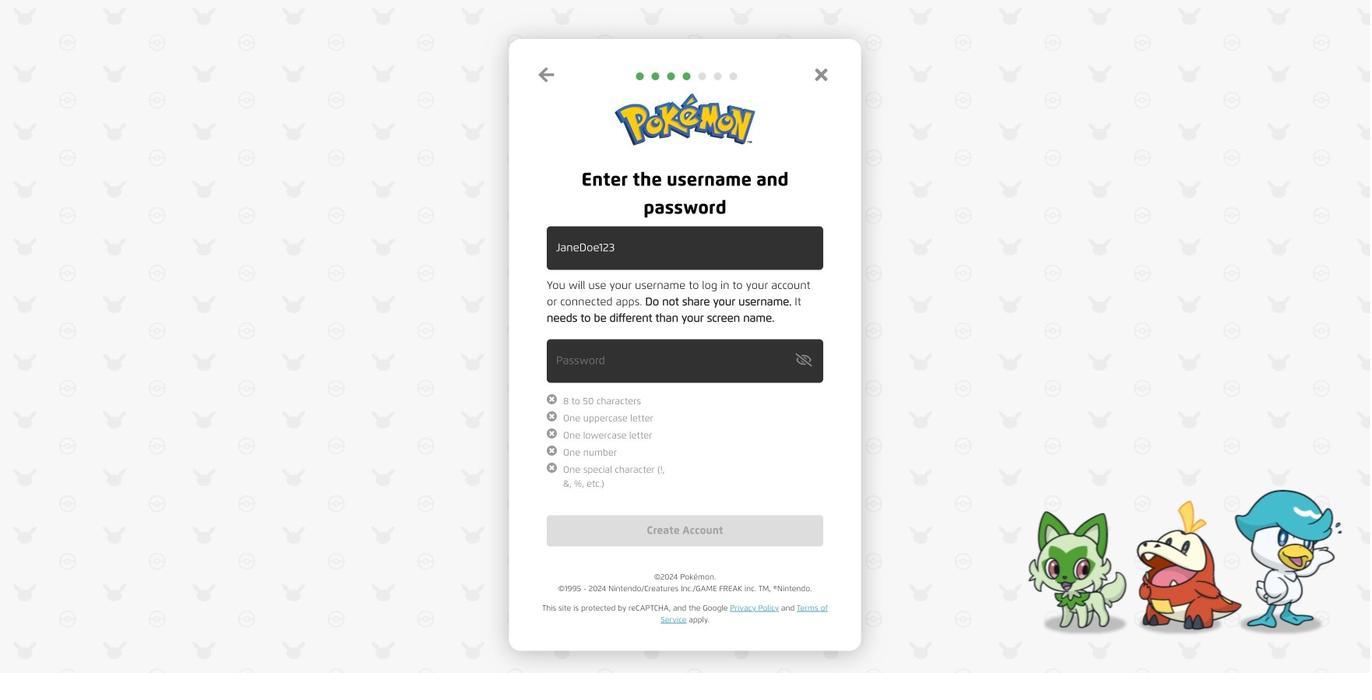 Task type: describe. For each thing, give the bounding box(es) containing it.
close image
[[812, 65, 832, 85]]

2 requirement not met image from the top
[[547, 408, 557, 425]]

1 requirement not met image from the top
[[547, 425, 557, 442]]

toggle password visibility image
[[796, 351, 813, 368]]

3 requirement not met image from the top
[[547, 459, 557, 476]]

Username text field
[[550, 241, 821, 256]]

back image
[[539, 67, 554, 82]]



Task type: locate. For each thing, give the bounding box(es) containing it.
pokémon image
[[601, 88, 770, 151]]

2 requirement not met image from the top
[[547, 442, 557, 459]]

1 requirement not met image from the top
[[547, 391, 557, 408]]

requirement not met image
[[547, 391, 557, 408], [547, 408, 557, 425], [547, 459, 557, 476]]

progress bar
[[628, 72, 738, 80]]

requirement not met image
[[547, 425, 557, 442], [547, 442, 557, 459]]

Password password field
[[550, 354, 788, 369]]



